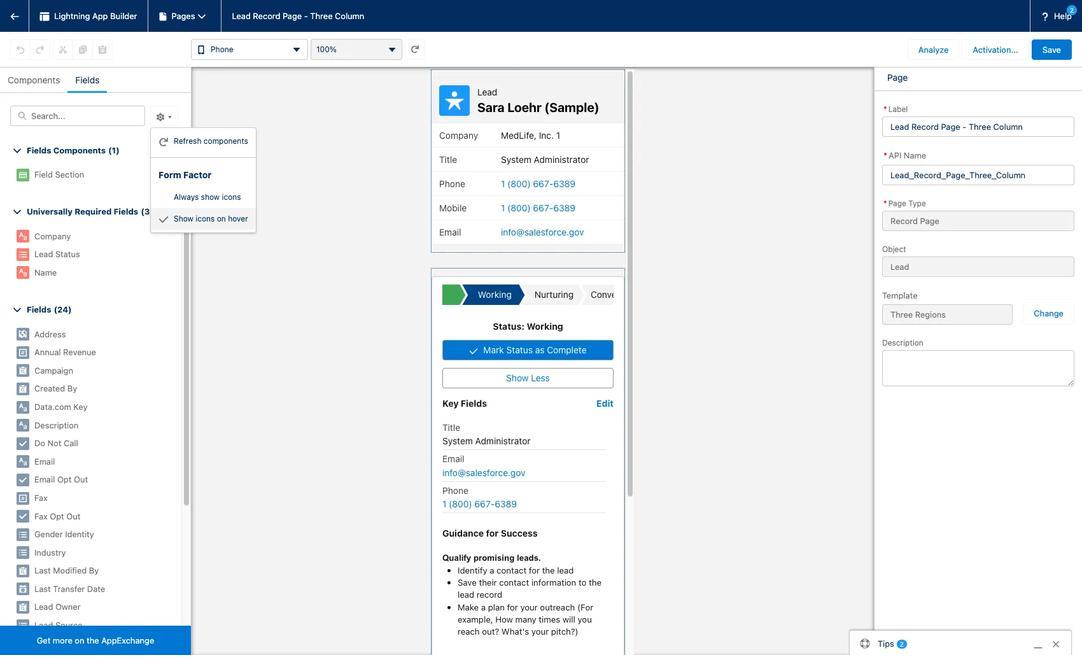 Task type: describe. For each thing, give the bounding box(es) containing it.
column
[[335, 11, 365, 21]]

email opt out
[[34, 475, 88, 485]]

gender identity
[[34, 529, 94, 540]]

annual revenue link
[[11, 344, 174, 362]]

object
[[883, 244, 907, 254]]

Template text field
[[883, 304, 1014, 325]]

components
[[204, 136, 248, 146]]

phone button
[[191, 39, 308, 60]]

fields for fields (24)
[[27, 305, 51, 315]]

created
[[34, 384, 65, 394]]

created by
[[34, 384, 77, 394]]

show icons on hover
[[174, 214, 248, 224]]

call
[[64, 438, 78, 449]]

fields left "(3)"
[[114, 206, 138, 217]]

last modified by
[[34, 566, 99, 576]]

industry link
[[11, 544, 174, 562]]

-
[[304, 11, 308, 21]]

Object text field
[[883, 256, 1075, 277]]

identity
[[65, 529, 94, 540]]

change button
[[1024, 302, 1075, 325]]

label
[[889, 104, 909, 114]]

fields for fields components (1)
[[27, 145, 51, 155]]

last transfer date
[[34, 584, 105, 594]]

always show icons link
[[151, 187, 256, 208]]

more
[[53, 636, 72, 646]]

0 vertical spatial page
[[283, 11, 302, 21]]

not
[[47, 438, 61, 449]]

* label
[[884, 104, 909, 114]]

record
[[253, 11, 281, 21]]

builder
[[110, 11, 137, 21]]

save
[[1043, 44, 1062, 54]]

email for email
[[34, 457, 55, 467]]

fields element
[[0, 325, 182, 655]]

lightning
[[54, 11, 90, 21]]

address link
[[11, 325, 174, 344]]

fax opt out link
[[11, 507, 174, 526]]

tips
[[878, 639, 895, 649]]

2 for tips
[[901, 641, 905, 648]]

show
[[174, 214, 194, 224]]

modified
[[53, 566, 87, 576]]

show
[[201, 192, 220, 202]]

do not call
[[34, 438, 78, 449]]

Description text field
[[883, 350, 1075, 387]]

factor
[[184, 169, 212, 180]]

pages
[[172, 11, 195, 21]]

company
[[34, 231, 71, 241]]

1 vertical spatial components
[[53, 145, 106, 155]]

change
[[1035, 308, 1064, 319]]

revenue
[[63, 347, 96, 358]]

data.com key
[[34, 402, 88, 412]]

2 for help
[[1071, 6, 1075, 14]]

address
[[34, 329, 66, 339]]

template
[[883, 290, 918, 300]]

annual
[[34, 347, 61, 358]]

activation... button
[[963, 39, 1030, 60]]

* for * label
[[884, 104, 888, 114]]

help
[[1055, 11, 1073, 21]]

universally required fields element
[[0, 227, 182, 282]]

hover
[[228, 214, 248, 224]]

get
[[37, 636, 51, 646]]

lead record page - three column
[[232, 11, 365, 21]]

on for icons
[[217, 214, 226, 224]]

always show icons
[[174, 192, 241, 202]]

lead for lead source
[[34, 620, 53, 631]]

required
[[75, 206, 112, 217]]

data.com key link
[[11, 398, 174, 416]]

description link
[[11, 416, 174, 435]]

lead source link
[[11, 617, 174, 635]]

name link
[[11, 264, 174, 282]]

0 vertical spatial description
[[883, 338, 924, 348]]

analyze button
[[908, 39, 960, 60]]

* api name
[[884, 150, 927, 161]]

tips 2
[[878, 639, 905, 649]]

* page type
[[884, 198, 927, 208]]

universally
[[27, 206, 73, 217]]

lead owner link
[[11, 598, 174, 617]]

owner
[[55, 602, 81, 612]]

out for email opt out
[[74, 475, 88, 485]]

always
[[174, 192, 199, 202]]



Task type: vqa. For each thing, say whether or not it's contained in the screenshot.
DATE,
no



Task type: locate. For each thing, give the bounding box(es) containing it.
do
[[34, 438, 45, 449]]

2 vertical spatial page
[[889, 198, 907, 208]]

company link
[[11, 227, 174, 245]]

icons inside show icons on hover link
[[196, 214, 215, 224]]

lead inside "lead owner" link
[[34, 602, 53, 612]]

None text field
[[883, 165, 1075, 185], [883, 211, 1075, 231], [883, 165, 1075, 185], [883, 211, 1075, 231]]

2 vertical spatial *
[[884, 198, 888, 208]]

lead inside the lead source link
[[34, 620, 53, 631]]

by up key
[[67, 384, 77, 394]]

0 vertical spatial email
[[34, 457, 55, 467]]

status
[[55, 249, 80, 259]]

0 vertical spatial icons
[[222, 192, 241, 202]]

on left the
[[75, 636, 84, 646]]

on inside form factor menu
[[217, 214, 226, 224]]

2
[[1071, 6, 1075, 14], [901, 641, 905, 648]]

icons
[[222, 192, 241, 202], [196, 214, 215, 224]]

fields for fields
[[75, 75, 100, 85]]

lead for lead owner
[[34, 602, 53, 612]]

1 vertical spatial email
[[34, 475, 55, 485]]

1 horizontal spatial 2
[[1071, 6, 1075, 14]]

text default image
[[159, 215, 169, 225]]

form factor menu
[[151, 131, 256, 230]]

1 horizontal spatial on
[[217, 214, 226, 224]]

0 horizontal spatial icons
[[196, 214, 215, 224]]

tab list
[[0, 68, 191, 93]]

icons inside always show icons 'link'
[[222, 192, 241, 202]]

out up identity
[[66, 511, 81, 521]]

name right api
[[904, 150, 927, 161]]

lead status
[[34, 249, 80, 259]]

1 vertical spatial by
[[89, 566, 99, 576]]

* for * api name
[[884, 150, 888, 161]]

0 vertical spatial fax
[[34, 493, 48, 503]]

out for fax opt out
[[66, 511, 81, 521]]

1 vertical spatial out
[[66, 511, 81, 521]]

group up fields link
[[53, 39, 113, 60]]

Search... search field
[[10, 106, 145, 126]]

1 horizontal spatial by
[[89, 566, 99, 576]]

last transfer date link
[[11, 580, 174, 598]]

fields link
[[75, 68, 100, 93]]

0 vertical spatial by
[[67, 384, 77, 394]]

0 vertical spatial out
[[74, 475, 88, 485]]

1 horizontal spatial icons
[[222, 192, 241, 202]]

1 vertical spatial on
[[75, 636, 84, 646]]

created by link
[[11, 380, 174, 398]]

fax
[[34, 493, 48, 503], [34, 511, 48, 521]]

1 horizontal spatial group
[[53, 39, 113, 60]]

lead for lead status
[[34, 249, 53, 259]]

email
[[34, 457, 55, 467], [34, 475, 55, 485]]

fields up search... search box
[[75, 75, 100, 85]]

key
[[73, 402, 88, 412]]

opt down email link
[[57, 475, 72, 485]]

* left label
[[884, 104, 888, 114]]

2 last from the top
[[34, 584, 51, 594]]

1 vertical spatial page
[[888, 72, 909, 83]]

three
[[310, 11, 333, 21]]

section
[[55, 170, 84, 180]]

name
[[904, 150, 927, 161], [34, 267, 57, 278]]

email opt out link
[[11, 471, 174, 489]]

page left -
[[283, 11, 302, 21]]

last
[[34, 566, 51, 576], [34, 584, 51, 594]]

email link
[[11, 453, 174, 471]]

description down template
[[883, 338, 924, 348]]

universally required fields (3)
[[27, 206, 153, 217]]

2 inside help 2
[[1071, 6, 1075, 14]]

lead for lead record page - three column
[[232, 11, 251, 21]]

description inside the fields element
[[34, 420, 79, 430]]

app
[[92, 11, 108, 21]]

page up label
[[888, 72, 909, 83]]

the
[[87, 636, 99, 646]]

group up components link
[[10, 39, 50, 60]]

lead
[[232, 11, 251, 21], [34, 249, 53, 259], [34, 602, 53, 612], [34, 620, 53, 631]]

gender
[[34, 529, 63, 540]]

1 fax from the top
[[34, 493, 48, 503]]

* left type
[[884, 198, 888, 208]]

None text field
[[883, 117, 1075, 137]]

0 horizontal spatial group
[[10, 39, 50, 60]]

opt inside email opt out link
[[57, 475, 72, 485]]

1 vertical spatial icons
[[196, 214, 215, 224]]

lead up lead source
[[34, 602, 53, 612]]

0 horizontal spatial by
[[67, 384, 77, 394]]

annual revenue
[[34, 347, 96, 358]]

save button
[[1033, 39, 1073, 60]]

components link
[[8, 68, 60, 93]]

fax inside fax "link"
[[34, 493, 48, 503]]

campaign link
[[11, 362, 174, 380]]

description up do not call
[[34, 420, 79, 430]]

1 email from the top
[[34, 457, 55, 467]]

fax up gender at the bottom of page
[[34, 511, 48, 521]]

lightning app builder
[[54, 11, 137, 21]]

fields left (24)
[[27, 305, 51, 315]]

1 group from the left
[[10, 39, 50, 60]]

on inside button
[[75, 636, 84, 646]]

icons right show
[[222, 192, 241, 202]]

1 vertical spatial fax
[[34, 511, 48, 521]]

last down industry
[[34, 566, 51, 576]]

appexchange
[[101, 636, 154, 646]]

1 vertical spatial opt
[[50, 511, 64, 521]]

form
[[159, 169, 181, 180]]

fax up fax opt out
[[34, 493, 48, 503]]

get more on the appexchange
[[37, 636, 154, 646]]

0 horizontal spatial 2
[[901, 641, 905, 648]]

on
[[217, 214, 226, 224], [75, 636, 84, 646]]

(1)
[[108, 145, 120, 155]]

out
[[74, 475, 88, 485], [66, 511, 81, 521]]

refresh components
[[174, 136, 248, 146]]

group
[[10, 39, 50, 60], [53, 39, 113, 60]]

1 vertical spatial last
[[34, 584, 51, 594]]

1 vertical spatial description
[[34, 420, 79, 430]]

pages link
[[148, 0, 222, 32]]

3 * from the top
[[884, 198, 888, 208]]

field section
[[34, 170, 84, 180]]

on for more
[[75, 636, 84, 646]]

name down lead status at the left
[[34, 267, 57, 278]]

phone
[[211, 45, 234, 54]]

0 vertical spatial *
[[884, 104, 888, 114]]

0 horizontal spatial on
[[75, 636, 84, 646]]

icons down always show icons 'link'
[[196, 214, 215, 224]]

0 horizontal spatial description
[[34, 420, 79, 430]]

email for email opt out
[[34, 475, 55, 485]]

activation...
[[974, 44, 1019, 54]]

field
[[34, 170, 53, 180]]

* for * page type
[[884, 198, 888, 208]]

*
[[884, 104, 888, 114], [884, 150, 888, 161], [884, 198, 888, 208]]

1 horizontal spatial description
[[883, 338, 924, 348]]

field section link
[[11, 166, 174, 184]]

fields (24)
[[27, 305, 72, 315]]

fax inside fax opt out link
[[34, 511, 48, 521]]

form factor
[[159, 169, 212, 180]]

campaign
[[34, 366, 73, 376]]

do not call link
[[11, 435, 174, 453]]

0 vertical spatial opt
[[57, 475, 72, 485]]

last modified by link
[[11, 562, 174, 580]]

lead status link
[[11, 245, 174, 264]]

0 vertical spatial name
[[904, 150, 927, 161]]

1 vertical spatial 2
[[901, 641, 905, 648]]

name inside 'link'
[[34, 267, 57, 278]]

2 * from the top
[[884, 150, 888, 161]]

data.com
[[34, 402, 71, 412]]

(3)
[[141, 206, 153, 217]]

get more on the appexchange button
[[0, 626, 191, 655]]

refresh components link
[[151, 131, 256, 152]]

0 vertical spatial on
[[217, 214, 226, 224]]

2 up 'save' button
[[1071, 6, 1075, 14]]

fax for fax opt out
[[34, 511, 48, 521]]

components up section
[[53, 145, 106, 155]]

out down email link
[[74, 475, 88, 485]]

fields components (1)
[[27, 145, 120, 155]]

opt for email
[[57, 475, 72, 485]]

2 right tips
[[901, 641, 905, 648]]

* left api
[[884, 150, 888, 161]]

tab list containing components
[[0, 68, 191, 93]]

last for last modified by
[[34, 566, 51, 576]]

1 vertical spatial name
[[34, 267, 57, 278]]

2 fax from the top
[[34, 511, 48, 521]]

(24)
[[54, 305, 72, 315]]

2 inside the tips 2
[[901, 641, 905, 648]]

by down industry link
[[89, 566, 99, 576]]

0 vertical spatial last
[[34, 566, 51, 576]]

fax for fax
[[34, 493, 48, 503]]

date
[[87, 584, 105, 594]]

analyze
[[919, 44, 949, 54]]

source
[[55, 620, 82, 631]]

1 horizontal spatial name
[[904, 150, 927, 161]]

opt inside fax opt out link
[[50, 511, 64, 521]]

last up lead owner
[[34, 584, 51, 594]]

api
[[889, 150, 902, 161]]

0 horizontal spatial name
[[34, 267, 57, 278]]

fields up field at the top of the page
[[27, 145, 51, 155]]

2 group from the left
[[53, 39, 113, 60]]

components left fields link
[[8, 75, 60, 85]]

lead up get at bottom
[[34, 620, 53, 631]]

lead source
[[34, 620, 82, 631]]

last for last transfer date
[[34, 584, 51, 594]]

2 email from the top
[[34, 475, 55, 485]]

transfer
[[53, 584, 85, 594]]

lead down the company at the left of page
[[34, 249, 53, 259]]

opt up gender identity
[[50, 511, 64, 521]]

lead left the record
[[232, 11, 251, 21]]

0 vertical spatial 2
[[1071, 6, 1075, 14]]

fax link
[[11, 489, 174, 507]]

1 last from the top
[[34, 566, 51, 576]]

1 * from the top
[[884, 104, 888, 114]]

lead inside lead status link
[[34, 249, 53, 259]]

gender identity link
[[11, 526, 174, 544]]

components
[[8, 75, 60, 85], [53, 145, 106, 155]]

help 2
[[1055, 6, 1075, 21]]

0 vertical spatial components
[[8, 75, 60, 85]]

opt for fax
[[50, 511, 64, 521]]

page
[[283, 11, 302, 21], [888, 72, 909, 83], [889, 198, 907, 208]]

page left type
[[889, 198, 907, 208]]

text default image
[[159, 137, 169, 147]]

on left hover
[[217, 214, 226, 224]]

1 vertical spatial *
[[884, 150, 888, 161]]



